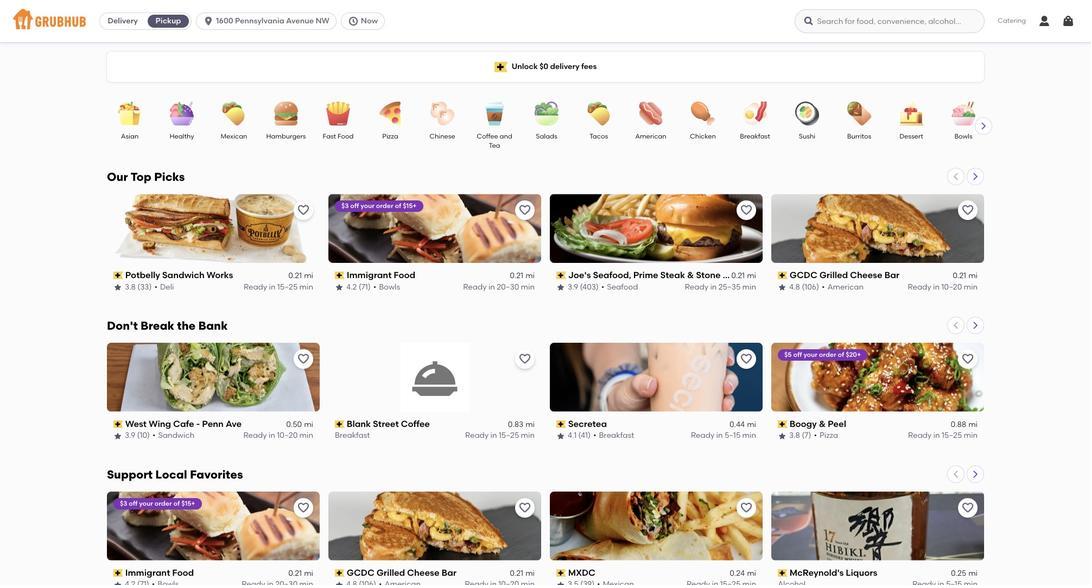 Task type: vqa. For each thing, say whether or not it's contained in the screenshot.
UNLOCK $0 DELIVERY FEES
yes



Task type: describe. For each thing, give the bounding box(es) containing it.
star icon image for 4.8 (106)
[[778, 283, 787, 292]]

$0
[[540, 62, 549, 71]]

in for blank street coffee
[[491, 431, 497, 440]]

15–25 for blank street coffee
[[499, 431, 519, 440]]

delivery
[[108, 16, 138, 26]]

0 horizontal spatial $3 off your order of $15+
[[120, 500, 195, 507]]

subscription pass image for gcdc grilled cheese bar
[[335, 569, 345, 577]]

break
[[141, 319, 175, 332]]

4.1 (41)
[[568, 431, 591, 440]]

0.21 for 10–20
[[954, 271, 967, 280]]

1 vertical spatial $3
[[120, 500, 127, 507]]

ready in 5–15 min
[[692, 431, 757, 440]]

• deli
[[154, 282, 174, 292]]

0 vertical spatial $3 off your order of $15+
[[342, 202, 417, 210]]

min for immigrant food
[[521, 282, 535, 292]]

ready in 25–35 min
[[686, 282, 757, 292]]

• seafood
[[602, 282, 639, 292]]

blank street coffee logo image
[[401, 343, 470, 412]]

min for gcdc grilled cheese bar
[[965, 282, 978, 292]]

save this restaurant image for blank street coffee
[[519, 353, 532, 366]]

4.1
[[568, 431, 577, 440]]

0.21 mi for 20–30
[[510, 271, 535, 280]]

2 horizontal spatial breakfast
[[741, 133, 771, 140]]

hamburgers image
[[267, 102, 305, 125]]

caret left icon image for support local favorites
[[952, 470, 961, 478]]

star icon image for 3.9 (10)
[[114, 432, 122, 440]]

boogy
[[790, 419, 817, 429]]

cafe
[[173, 419, 194, 429]]

(41)
[[579, 431, 591, 440]]

• for gcdc grilled cheese bar
[[822, 282, 825, 292]]

min for blank street coffee
[[521, 431, 535, 440]]

grilled for gcdc grilled cheese bar logo to the left
[[377, 568, 405, 578]]

4.8 (106)
[[790, 282, 820, 292]]

$20+
[[846, 351, 862, 358]]

wing
[[149, 419, 171, 429]]

0.83
[[508, 420, 524, 429]]

coffee and tea
[[477, 133, 513, 150]]

grubhub plus flag logo image
[[495, 62, 508, 72]]

2 horizontal spatial svg image
[[1063, 15, 1076, 28]]

now button
[[341, 12, 390, 30]]

now
[[361, 16, 378, 26]]

• for west wing cafe - penn ave
[[153, 431, 156, 440]]

ready in 10–20 min for west wing cafe - penn ave
[[244, 431, 313, 440]]

3.9 (10)
[[125, 431, 150, 440]]

ready for gcdc grilled cheese bar
[[909, 282, 932, 292]]

4.2
[[347, 282, 357, 292]]

0 vertical spatial american
[[636, 133, 667, 140]]

star icon image for 4.2 (71)
[[335, 283, 344, 292]]

gcdc grilled cheese bar for rightmost gcdc grilled cheese bar logo
[[790, 270, 900, 280]]

caret right icon image for don't break the bank
[[972, 321, 981, 330]]

save this restaurant image for joe's seafood, prime steak & stone crab
[[740, 204, 753, 217]]

subscription pass image for boogy & peel
[[778, 421, 788, 428]]

blank street coffee
[[347, 419, 430, 429]]

unlock
[[512, 62, 538, 71]]

2 vertical spatial food
[[172, 568, 194, 578]]

subscription pass image for 3.9 (10)
[[114, 421, 123, 428]]

1 vertical spatial &
[[820, 419, 826, 429]]

support
[[107, 468, 153, 481]]

in for joe's seafood, prime steak & stone crab
[[711, 282, 717, 292]]

mexican image
[[215, 102, 253, 125]]

don't
[[107, 319, 138, 332]]

ave
[[226, 419, 242, 429]]

subscription pass image for secretea
[[557, 421, 566, 428]]

the
[[177, 319, 196, 332]]

ready for blank street coffee
[[466, 431, 489, 440]]

1 horizontal spatial svg image
[[1039, 15, 1052, 28]]

1 horizontal spatial breakfast
[[600, 431, 635, 440]]

unlock $0 delivery fees
[[512, 62, 597, 71]]

(10)
[[137, 431, 150, 440]]

1 horizontal spatial gcdc grilled cheese bar logo image
[[772, 194, 985, 263]]

gcdc grilled cheese bar for gcdc grilled cheese bar logo to the left
[[347, 568, 457, 578]]

your for (7)
[[804, 351, 818, 358]]

mexican
[[221, 133, 247, 140]]

0.21 for 20–30
[[510, 271, 524, 280]]

dessert
[[900, 133, 924, 140]]

1 vertical spatial coffee
[[401, 419, 430, 429]]

fast
[[323, 133, 336, 140]]

1 horizontal spatial immigrant food logo image
[[329, 194, 542, 263]]

0.21 mi for 10–20
[[954, 271, 978, 280]]

• for joe's seafood, prime steak & stone crab
[[602, 282, 605, 292]]

secretea
[[569, 419, 607, 429]]

1 horizontal spatial gcdc
[[790, 270, 818, 280]]

and
[[500, 133, 513, 140]]

joe's seafood, prime steak & stone crab
[[569, 270, 745, 280]]

• for secretea
[[594, 431, 597, 440]]

mxdc
[[569, 568, 596, 578]]

0 vertical spatial $3
[[342, 202, 349, 210]]

ready for west wing cafe - penn ave
[[244, 431, 267, 440]]

$5 off your order of $20+
[[785, 351, 862, 358]]

0 horizontal spatial &
[[688, 270, 694, 280]]

catering button
[[991, 9, 1034, 34]]

2 vertical spatial of
[[174, 500, 180, 507]]

3.8 for potbelly sandwich works
[[125, 282, 136, 292]]

• for immigrant food
[[374, 282, 377, 292]]

subscription pass image for 4.2 (71)
[[335, 272, 345, 279]]

seafood,
[[593, 270, 632, 280]]

0 horizontal spatial gcdc grilled cheese bar logo image
[[329, 492, 542, 561]]

0 horizontal spatial $15+
[[182, 500, 195, 507]]

favorites
[[190, 468, 243, 481]]

mcreynold's liquors logo image
[[772, 492, 985, 561]]

0 horizontal spatial gcdc
[[347, 568, 375, 578]]

svg image inside the now button
[[348, 16, 359, 27]]

$5
[[785, 351, 792, 358]]

1 vertical spatial immigrant food logo image
[[107, 492, 320, 561]]

in for gcdc grilled cheese bar
[[934, 282, 940, 292]]

ready in 15–25 min for works
[[244, 282, 313, 292]]

1 horizontal spatial svg image
[[804, 16, 815, 27]]

0.44 mi
[[730, 420, 757, 429]]

0.50
[[286, 420, 302, 429]]

chicken
[[691, 133, 716, 140]]

pizza image
[[372, 102, 410, 125]]

blank
[[347, 419, 371, 429]]

0 horizontal spatial breakfast
[[335, 431, 370, 440]]

peel
[[828, 419, 847, 429]]

potbelly sandwich works
[[125, 270, 233, 280]]

crab
[[723, 270, 745, 280]]

healthy image
[[163, 102, 201, 125]]

local
[[156, 468, 187, 481]]

salads
[[536, 133, 558, 140]]

american image
[[632, 102, 670, 125]]

boogy & peel
[[790, 419, 847, 429]]

0 vertical spatial food
[[338, 133, 354, 140]]

works
[[207, 270, 233, 280]]

chicken image
[[685, 102, 723, 125]]

penn
[[202, 419, 224, 429]]

min for secretea
[[743, 431, 757, 440]]

0 vertical spatial bar
[[885, 270, 900, 280]]

our top picks
[[107, 170, 185, 184]]

cheese for rightmost gcdc grilled cheese bar logo
[[851, 270, 883, 280]]

• american
[[822, 282, 864, 292]]

1 horizontal spatial immigrant food
[[347, 270, 416, 280]]

0 horizontal spatial order
[[155, 500, 172, 507]]

• breakfast
[[594, 431, 635, 440]]

picks
[[154, 170, 185, 184]]

• for boogy & peel
[[815, 431, 818, 440]]

subscription pass image for potbelly sandwich works
[[114, 272, 123, 279]]

bank
[[199, 319, 228, 332]]

ready for joe's seafood, prime steak & stone crab
[[686, 282, 709, 292]]

subscription pass image for 3.9 (403)
[[557, 272, 566, 279]]

• for potbelly sandwich works
[[154, 282, 158, 292]]

3.8 (33)
[[125, 282, 152, 292]]

cheese for gcdc grilled cheese bar logo to the left
[[407, 568, 440, 578]]

west wing cafe - penn ave
[[125, 419, 242, 429]]

of for • pizza
[[839, 351, 845, 358]]

bowls image
[[945, 102, 983, 125]]

-
[[196, 419, 200, 429]]

coffee inside coffee and tea
[[477, 133, 499, 140]]

2 vertical spatial off
[[129, 500, 138, 507]]

tea
[[489, 142, 501, 150]]

order for bowls
[[376, 202, 394, 210]]

steak
[[661, 270, 686, 280]]



Task type: locate. For each thing, give the bounding box(es) containing it.
tacos
[[590, 133, 608, 140]]

hamburgers
[[266, 133, 306, 140]]

1 horizontal spatial $15+
[[403, 202, 417, 210]]

coffee and tea image
[[476, 102, 514, 125]]

15–25
[[278, 282, 298, 292], [499, 431, 519, 440], [942, 431, 963, 440]]

immigrant for right immigrant food logo
[[347, 270, 392, 280]]

ready in 15–25 min for peel
[[909, 431, 978, 440]]

pizza down peel
[[820, 431, 839, 440]]

15–25 for boogy & peel
[[942, 431, 963, 440]]

breakfast down blank
[[335, 431, 370, 440]]

0 vertical spatial of
[[395, 202, 402, 210]]

star icon image for 4.1 (41)
[[557, 432, 566, 440]]

order
[[376, 202, 394, 210], [820, 351, 837, 358], [155, 500, 172, 507]]

15–25 for potbelly sandwich works
[[278, 282, 298, 292]]

$3
[[342, 202, 349, 210], [120, 500, 127, 507]]

sandwich up deli
[[162, 270, 205, 280]]

star icon image for 3.9 (403)
[[557, 283, 566, 292]]

svg image inside 1600 pennsylvania avenue nw button
[[203, 16, 214, 27]]

mcreynold's
[[790, 568, 844, 578]]

0 vertical spatial gcdc grilled cheese bar
[[790, 270, 900, 280]]

3.8 left (7) at bottom
[[790, 431, 801, 440]]

save this restaurant image
[[962, 204, 975, 217], [297, 501, 310, 514], [519, 501, 532, 514], [740, 501, 753, 514], [962, 501, 975, 514]]

svg image right catering button
[[1039, 15, 1052, 28]]

1 horizontal spatial bar
[[885, 270, 900, 280]]

0 horizontal spatial $3
[[120, 500, 127, 507]]

0 horizontal spatial american
[[636, 133, 667, 140]]

bowls down the bowls image
[[955, 133, 973, 140]]

0 vertical spatial order
[[376, 202, 394, 210]]

off for 4.2
[[351, 202, 359, 210]]

1 vertical spatial bowls
[[379, 282, 400, 292]]

1 vertical spatial bar
[[442, 568, 457, 578]]

0.21 mi for 25–35
[[732, 271, 757, 280]]

tacos image
[[580, 102, 618, 125]]

1 horizontal spatial $3 off your order of $15+
[[342, 202, 417, 210]]

in for immigrant food
[[489, 282, 495, 292]]

(403)
[[580, 282, 599, 292]]

save this restaurant image for rightmost gcdc grilled cheese bar logo
[[962, 204, 975, 217]]

deli
[[160, 282, 174, 292]]

caret right icon image
[[980, 122, 989, 130], [972, 172, 981, 181], [972, 321, 981, 330], [972, 470, 981, 478]]

3.8 for boogy & peel
[[790, 431, 801, 440]]

subscription pass image
[[114, 272, 123, 279], [335, 421, 345, 428], [557, 421, 566, 428], [778, 421, 788, 428], [335, 569, 345, 577], [557, 569, 566, 577]]

ready in 10–20 min for gcdc grilled cheese bar
[[909, 282, 978, 292]]

top
[[131, 170, 152, 184]]

coffee up tea
[[477, 133, 499, 140]]

& right steak
[[688, 270, 694, 280]]

don't break the bank
[[107, 319, 228, 332]]

sushi
[[800, 133, 816, 140]]

ready for immigrant food
[[464, 282, 487, 292]]

1 vertical spatial grilled
[[377, 568, 405, 578]]

our
[[107, 170, 128, 184]]

2 horizontal spatial ready in 15–25 min
[[909, 431, 978, 440]]

grilled for rightmost gcdc grilled cheese bar logo
[[820, 270, 849, 280]]

3.8 left (33) at the top of page
[[125, 282, 136, 292]]

2 horizontal spatial food
[[394, 270, 416, 280]]

1 vertical spatial gcdc
[[347, 568, 375, 578]]

0 vertical spatial grilled
[[820, 270, 849, 280]]

0 vertical spatial your
[[361, 202, 375, 210]]

0 horizontal spatial pizza
[[383, 133, 399, 140]]

0 vertical spatial coffee
[[477, 133, 499, 140]]

american down american image at the top right of the page
[[636, 133, 667, 140]]

prime
[[634, 270, 659, 280]]

coffee
[[477, 133, 499, 140], [401, 419, 430, 429]]

delivery button
[[100, 12, 146, 30]]

caret right icon image for support local favorites
[[972, 470, 981, 478]]

0 vertical spatial caret left icon image
[[952, 172, 961, 181]]

1 vertical spatial ready in 10–20 min
[[244, 431, 313, 440]]

0 vertical spatial immigrant
[[347, 270, 392, 280]]

2 vertical spatial order
[[155, 500, 172, 507]]

breakfast
[[741, 133, 771, 140], [335, 431, 370, 440], [600, 431, 635, 440]]

pizza
[[383, 133, 399, 140], [820, 431, 839, 440]]

0.21 for 15–25
[[289, 271, 302, 280]]

1 horizontal spatial &
[[820, 419, 826, 429]]

2 horizontal spatial order
[[820, 351, 837, 358]]

chinese image
[[424, 102, 462, 125]]

pickup button
[[146, 12, 191, 30]]

in for boogy & peel
[[934, 431, 941, 440]]

0 vertical spatial 10–20
[[942, 282, 963, 292]]

west
[[125, 419, 147, 429]]

0.21 mi for 15–25
[[289, 271, 313, 280]]

3.9 for west wing cafe - penn ave
[[125, 431, 135, 440]]

•
[[154, 282, 158, 292], [374, 282, 377, 292], [602, 282, 605, 292], [822, 282, 825, 292], [153, 431, 156, 440], [594, 431, 597, 440], [815, 431, 818, 440]]

10–20 for west wing cafe - penn ave
[[277, 431, 298, 440]]

1 horizontal spatial cheese
[[851, 270, 883, 280]]

2 horizontal spatial 15–25
[[942, 431, 963, 440]]

star icon image for 3.8 (33)
[[114, 283, 122, 292]]

0 horizontal spatial food
[[172, 568, 194, 578]]

sushi image
[[789, 102, 827, 125]]

1 horizontal spatial 3.8
[[790, 431, 801, 440]]

0.24
[[730, 569, 745, 578]]

1600 pennsylvania avenue nw
[[216, 16, 330, 26]]

1 horizontal spatial of
[[395, 202, 402, 210]]

• right the "(41)"
[[594, 431, 597, 440]]

0.44
[[730, 420, 745, 429]]

cheese
[[851, 270, 883, 280], [407, 568, 440, 578]]

min for joe's seafood, prime steak & stone crab
[[743, 282, 757, 292]]

4.8
[[790, 282, 801, 292]]

healthy
[[170, 133, 194, 140]]

american right (106) on the right of the page
[[828, 282, 864, 292]]

0 horizontal spatial bowls
[[379, 282, 400, 292]]

• right '(10)' on the left bottom of the page
[[153, 431, 156, 440]]

• bowls
[[374, 282, 400, 292]]

potbelly
[[125, 270, 160, 280]]

your for (71)
[[361, 202, 375, 210]]

save this restaurant image
[[297, 204, 310, 217], [519, 204, 532, 217], [740, 204, 753, 217], [297, 353, 310, 366], [519, 353, 532, 366], [740, 353, 753, 366], [962, 353, 975, 366]]

1 vertical spatial 10–20
[[277, 431, 298, 440]]

1 vertical spatial caret left icon image
[[952, 321, 961, 330]]

• right (403)
[[602, 282, 605, 292]]

potbelly sandwich works logo image
[[107, 194, 320, 263]]

svg image left now
[[348, 16, 359, 27]]

0.83 mi
[[508, 420, 535, 429]]

3.8 (7)
[[790, 431, 812, 440]]

burritos
[[848, 133, 872, 140]]

0 horizontal spatial 15–25
[[278, 282, 298, 292]]

0 horizontal spatial off
[[129, 500, 138, 507]]

3 caret left icon image from the top
[[952, 470, 961, 478]]

secretea logo image
[[550, 343, 763, 412]]

asian
[[121, 133, 139, 140]]

delivery
[[551, 62, 580, 71]]

of for • bowls
[[395, 202, 402, 210]]

save this restaurant image for 'mcreynold's liquors logo'
[[962, 501, 975, 514]]

• right (7) at bottom
[[815, 431, 818, 440]]

seafood
[[608, 282, 639, 292]]

svg image
[[1039, 15, 1052, 28], [348, 16, 359, 27]]

10–20 for gcdc grilled cheese bar
[[942, 282, 963, 292]]

1 horizontal spatial 10–20
[[942, 282, 963, 292]]

subscription pass image for 4.8 (106)
[[778, 272, 788, 279]]

ready for boogy & peel
[[909, 431, 932, 440]]

2 vertical spatial your
[[139, 500, 153, 507]]

in for secretea
[[717, 431, 723, 440]]

0 vertical spatial $15+
[[403, 202, 417, 210]]

sandwich for •
[[158, 431, 195, 440]]

0 horizontal spatial coffee
[[401, 419, 430, 429]]

(33)
[[138, 282, 152, 292]]

fast food image
[[319, 102, 357, 125]]

bowls
[[955, 133, 973, 140], [379, 282, 400, 292]]

0 vertical spatial ready in 10–20 min
[[909, 282, 978, 292]]

1 horizontal spatial your
[[361, 202, 375, 210]]

(106)
[[803, 282, 820, 292]]

25–35
[[719, 282, 741, 292]]

1 horizontal spatial ready in 10–20 min
[[909, 282, 978, 292]]

save this restaurant image for gcdc grilled cheese bar logo to the left
[[519, 501, 532, 514]]

svg image
[[1063, 15, 1076, 28], [203, 16, 214, 27], [804, 16, 815, 27]]

joe's
[[569, 270, 591, 280]]

3.9
[[568, 282, 579, 292], [125, 431, 135, 440]]

star icon image for 3.8 (7)
[[778, 432, 787, 440]]

0 vertical spatial gcdc grilled cheese bar logo image
[[772, 194, 985, 263]]

$3 off your order of $15+
[[342, 202, 417, 210], [120, 500, 195, 507]]

save this restaurant image for mxdc logo
[[740, 501, 753, 514]]

1 horizontal spatial immigrant
[[347, 270, 392, 280]]

3.8
[[125, 282, 136, 292], [790, 431, 801, 440]]

ready in 15–25 min for coffee
[[466, 431, 535, 440]]

1 vertical spatial 3.9
[[125, 431, 135, 440]]

sandwich down west wing cafe - penn ave
[[158, 431, 195, 440]]

grilled
[[820, 270, 849, 280], [377, 568, 405, 578]]

1 horizontal spatial american
[[828, 282, 864, 292]]

1 vertical spatial american
[[828, 282, 864, 292]]

0.25
[[952, 569, 967, 578]]

0 horizontal spatial 3.9
[[125, 431, 135, 440]]

5–15
[[725, 431, 741, 440]]

caret left icon image for our top picks
[[952, 172, 961, 181]]

breakfast down "secretea" in the bottom of the page
[[600, 431, 635, 440]]

1 horizontal spatial pizza
[[820, 431, 839, 440]]

1 vertical spatial food
[[394, 270, 416, 280]]

burritos image
[[841, 102, 879, 125]]

star icon image
[[114, 283, 122, 292], [335, 283, 344, 292], [557, 283, 566, 292], [778, 283, 787, 292], [114, 432, 122, 440], [557, 432, 566, 440], [778, 432, 787, 440], [114, 580, 122, 585], [335, 580, 344, 585], [557, 580, 566, 585]]

min for potbelly sandwich works
[[300, 282, 313, 292]]

1 vertical spatial $15+
[[182, 500, 195, 507]]

20–30
[[497, 282, 519, 292]]

(71)
[[359, 282, 371, 292]]

3.9 down joe's
[[568, 282, 579, 292]]

4.2 (71)
[[347, 282, 371, 292]]

0.88
[[952, 420, 967, 429]]

2 caret left icon image from the top
[[952, 321, 961, 330]]

1 vertical spatial $3 off your order of $15+
[[120, 500, 195, 507]]

caret left icon image for don't break the bank
[[952, 321, 961, 330]]

in for potbelly sandwich works
[[269, 282, 276, 292]]

0 horizontal spatial ready in 15–25 min
[[244, 282, 313, 292]]

caret left icon image
[[952, 172, 961, 181], [952, 321, 961, 330], [952, 470, 961, 478]]

immigrant for the bottom immigrant food logo
[[125, 568, 170, 578]]

joe's seafood, prime steak & stone crab logo image
[[550, 194, 763, 263]]

3.9 for joe's seafood, prime steak & stone crab
[[568, 282, 579, 292]]

gcdc grilled cheese bar logo image
[[772, 194, 985, 263], [329, 492, 542, 561]]

1 horizontal spatial 3.9
[[568, 282, 579, 292]]

breakfast down breakfast image
[[741, 133, 771, 140]]

0.24 mi
[[730, 569, 757, 578]]

0 vertical spatial bowls
[[955, 133, 973, 140]]

nw
[[316, 16, 330, 26]]

0.21
[[289, 271, 302, 280], [510, 271, 524, 280], [732, 271, 745, 280], [954, 271, 967, 280], [289, 569, 302, 578], [510, 569, 524, 578]]

save this restaurant image for potbelly sandwich works
[[297, 204, 310, 217]]

0.88 mi
[[952, 420, 978, 429]]

breakfast image
[[737, 102, 775, 125]]

0 horizontal spatial of
[[174, 500, 180, 507]]

fees
[[582, 62, 597, 71]]

liquors
[[847, 568, 878, 578]]

order for pizza
[[820, 351, 837, 358]]

• right (106) on the right of the page
[[822, 282, 825, 292]]

immigrant food logo image
[[329, 194, 542, 263], [107, 492, 320, 561]]

boogy & peel logo image
[[772, 343, 985, 412]]

0 horizontal spatial grilled
[[377, 568, 405, 578]]

caret right icon image for our top picks
[[972, 172, 981, 181]]

gcdc
[[790, 270, 818, 280], [347, 568, 375, 578]]

2 horizontal spatial of
[[839, 351, 845, 358]]

1 horizontal spatial ready in 15–25 min
[[466, 431, 535, 440]]

1 vertical spatial immigrant food
[[125, 568, 194, 578]]

immigrant food
[[347, 270, 416, 280], [125, 568, 194, 578]]

save this restaurant image for secretea
[[740, 353, 753, 366]]

off for 3.8
[[794, 351, 803, 358]]

subscription pass image for mxdc
[[557, 569, 566, 577]]

coffee right street
[[401, 419, 430, 429]]

mxdc logo image
[[550, 492, 763, 561]]

2 horizontal spatial your
[[804, 351, 818, 358]]

0 horizontal spatial bar
[[442, 568, 457, 578]]

1 horizontal spatial coffee
[[477, 133, 499, 140]]

0 vertical spatial pizza
[[383, 133, 399, 140]]

& up • pizza
[[820, 419, 826, 429]]

save this restaurant image for west wing cafe - penn ave
[[297, 353, 310, 366]]

asian image
[[111, 102, 149, 125]]

0.25 mi
[[952, 569, 978, 578]]

0 vertical spatial immigrant food
[[347, 270, 416, 280]]

min for west wing cafe - penn ave
[[300, 431, 313, 440]]

0.50 mi
[[286, 420, 313, 429]]

1 vertical spatial gcdc grilled cheese bar logo image
[[329, 492, 542, 561]]

catering
[[999, 17, 1027, 25]]

0 horizontal spatial cheese
[[407, 568, 440, 578]]

sandwich for potbelly
[[162, 270, 205, 280]]

in for west wing cafe - penn ave
[[269, 431, 275, 440]]

bowls right (71)
[[379, 282, 400, 292]]

ready for secretea
[[692, 431, 715, 440]]

chinese
[[430, 133, 456, 140]]

pizza down pizza image
[[383, 133, 399, 140]]

2 vertical spatial caret left icon image
[[952, 470, 961, 478]]

subscription pass image
[[335, 272, 345, 279], [557, 272, 566, 279], [778, 272, 788, 279], [114, 421, 123, 428], [114, 569, 123, 577], [778, 569, 788, 577]]

immigrant
[[347, 270, 392, 280], [125, 568, 170, 578]]

ready
[[244, 282, 267, 292], [464, 282, 487, 292], [686, 282, 709, 292], [909, 282, 932, 292], [244, 431, 267, 440], [466, 431, 489, 440], [692, 431, 715, 440], [909, 431, 932, 440]]

1 caret left icon image from the top
[[952, 172, 961, 181]]

1 vertical spatial your
[[804, 351, 818, 358]]

• right (71)
[[374, 282, 377, 292]]

• pizza
[[815, 431, 839, 440]]

0 horizontal spatial gcdc grilled cheese bar
[[347, 568, 457, 578]]

min for boogy & peel
[[965, 431, 978, 440]]

0 vertical spatial 3.9
[[568, 282, 579, 292]]

0 horizontal spatial 3.8
[[125, 282, 136, 292]]

in
[[269, 282, 276, 292], [489, 282, 495, 292], [711, 282, 717, 292], [934, 282, 940, 292], [269, 431, 275, 440], [491, 431, 497, 440], [717, 431, 723, 440], [934, 431, 941, 440]]

Search for food, convenience, alcohol... search field
[[796, 9, 986, 33]]

3.9 (403)
[[568, 282, 599, 292]]

west wing cafe - penn ave logo image
[[107, 343, 320, 412]]

1 horizontal spatial food
[[338, 133, 354, 140]]

ready for potbelly sandwich works
[[244, 282, 267, 292]]

mcreynold's liquors
[[790, 568, 878, 578]]

stone
[[697, 270, 721, 280]]

3.9 down west
[[125, 431, 135, 440]]

gcdc grilled cheese bar
[[790, 270, 900, 280], [347, 568, 457, 578]]

0 vertical spatial &
[[688, 270, 694, 280]]

0 horizontal spatial immigrant food logo image
[[107, 492, 320, 561]]

0 horizontal spatial your
[[139, 500, 153, 507]]

1 horizontal spatial 15–25
[[499, 431, 519, 440]]

1600 pennsylvania avenue nw button
[[196, 12, 341, 30]]

salads image
[[528, 102, 566, 125]]

dessert image
[[893, 102, 931, 125]]

(7)
[[803, 431, 812, 440]]

street
[[373, 419, 399, 429]]

0.21 for 25–35
[[732, 271, 745, 280]]

• sandwich
[[153, 431, 195, 440]]

0 vertical spatial off
[[351, 202, 359, 210]]

1 horizontal spatial $3
[[342, 202, 349, 210]]

pickup
[[156, 16, 181, 26]]

subscription pass image for blank street coffee
[[335, 421, 345, 428]]

fast food
[[323, 133, 354, 140]]

main navigation navigation
[[0, 0, 1092, 42]]

1 vertical spatial of
[[839, 351, 845, 358]]

• left deli
[[154, 282, 158, 292]]



